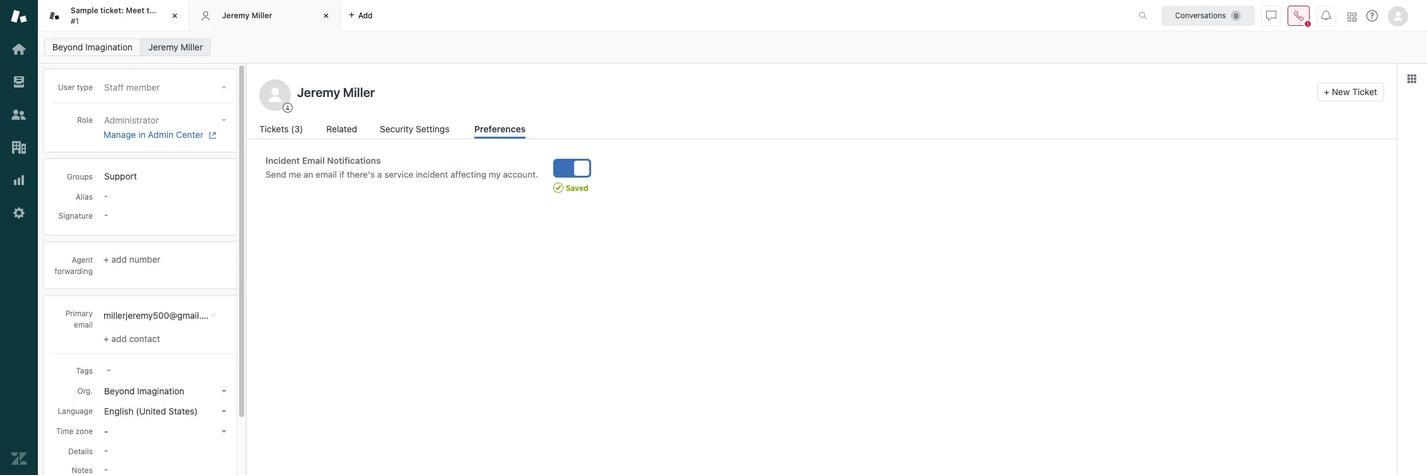 Task type: describe. For each thing, give the bounding box(es) containing it.
notifications
[[327, 156, 381, 166]]

arrow down image for member
[[221, 86, 227, 89]]

apps image
[[1407, 74, 1417, 84]]

ticket:
[[100, 6, 124, 15]]

org.
[[77, 387, 93, 396]]

staff member
[[104, 82, 160, 93]]

arrow down image for (united
[[221, 411, 227, 413]]

imagination inside button
[[137, 386, 184, 397]]

signature
[[59, 211, 93, 221]]

settings
[[416, 124, 450, 134]]

english (united states) button
[[100, 403, 232, 421]]

security settings link
[[380, 122, 453, 139]]

add for add number
[[111, 254, 127, 265]]

tab containing sample ticket: meet the ticket
[[38, 0, 189, 32]]

security
[[380, 124, 413, 134]]

tickets (3) link
[[259, 122, 305, 139]]

administrator
[[104, 115, 159, 126]]

center
[[176, 129, 203, 140]]

zendesk image
[[11, 451, 27, 468]]

conversations button
[[1162, 5, 1255, 26]]

administrator button
[[100, 112, 232, 129]]

zone
[[76, 427, 93, 437]]

if
[[339, 170, 344, 180]]

zendesk support image
[[11, 8, 27, 25]]

organizations image
[[11, 139, 27, 156]]

me
[[289, 170, 301, 180]]

conversations
[[1175, 10, 1226, 20]]

jeremy inside jeremy miller link
[[148, 42, 178, 52]]

views image
[[11, 74, 27, 90]]

jeremy miller tab
[[189, 0, 341, 32]]

jeremy miller inside jeremy miller link
[[148, 42, 203, 52]]

staff
[[104, 82, 124, 93]]

security settings
[[380, 124, 450, 134]]

secondary element
[[38, 35, 1427, 60]]

(3)
[[291, 124, 303, 134]]

states)
[[168, 406, 198, 417]]

send
[[266, 170, 286, 180]]

sample ticket: meet the ticket #1
[[71, 6, 182, 26]]

related link
[[326, 122, 359, 139]]

my
[[489, 170, 501, 180]]

+ add number
[[103, 254, 160, 265]]

language
[[58, 407, 93, 416]]

arrow down image inside - button
[[221, 431, 227, 433]]

get started image
[[11, 41, 27, 57]]

close image
[[320, 9, 333, 22]]

main element
[[0, 0, 38, 476]]

primary email
[[65, 309, 93, 330]]

preferences
[[474, 124, 526, 134]]

service
[[384, 170, 414, 180]]

add for add contact
[[111, 334, 127, 344]]

in
[[138, 129, 146, 140]]

millerjeremy500@gmail.com
[[103, 310, 219, 321]]

arrow down image for beyond imagination
[[221, 391, 227, 393]]

english (united states)
[[104, 406, 198, 417]]

contact
[[129, 334, 160, 344]]

admin image
[[11, 205, 27, 221]]

+ for + add number
[[103, 254, 109, 265]]

beyond imagination link
[[44, 38, 141, 56]]

number
[[129, 254, 160, 265]]

email
[[302, 156, 325, 166]]

support
[[104, 171, 137, 182]]

an
[[303, 170, 313, 180]]

a
[[377, 170, 382, 180]]

email inside incident email notifications send me an email if there's a service incident affecting my account.
[[316, 170, 337, 180]]



Task type: vqa. For each thing, say whether or not it's contained in the screenshot.
appear
no



Task type: locate. For each thing, give the bounding box(es) containing it.
beyond inside button
[[104, 386, 135, 397]]

incident
[[416, 170, 448, 180]]

admin
[[148, 129, 174, 140]]

1 vertical spatial jeremy
[[148, 42, 178, 52]]

beyond imagination inside the beyond imagination button
[[104, 386, 184, 397]]

incident
[[266, 156, 300, 166]]

1 horizontal spatial email
[[316, 170, 337, 180]]

jeremy miller
[[222, 11, 272, 20], [148, 42, 203, 52]]

+ new ticket button
[[1317, 83, 1384, 102]]

notes
[[72, 466, 93, 476]]

0 vertical spatial beyond imagination
[[52, 42, 133, 52]]

arrow down image inside english (united states) "button"
[[221, 411, 227, 413]]

imagination down sample ticket: meet the ticket #1
[[85, 42, 133, 52]]

1 arrow down image from the top
[[221, 119, 227, 122]]

beyond
[[52, 42, 83, 52], [104, 386, 135, 397]]

manage in admin center
[[103, 129, 203, 140]]

button displays agent's chat status as invisible. image
[[1266, 10, 1276, 21]]

0 vertical spatial imagination
[[85, 42, 133, 52]]

miller inside tab
[[252, 11, 272, 20]]

there's
[[347, 170, 375, 180]]

1 vertical spatial arrow down image
[[221, 391, 227, 393]]

+ add contact
[[103, 334, 160, 344]]

customers image
[[11, 107, 27, 123]]

1 vertical spatial jeremy miller
[[148, 42, 203, 52]]

add left contact
[[111, 334, 127, 344]]

+ for + add contact
[[103, 334, 109, 344]]

forwarding
[[55, 267, 93, 276]]

time zone
[[56, 427, 93, 437]]

beyond inside secondary element
[[52, 42, 83, 52]]

get help image
[[1367, 10, 1378, 21]]

1 arrow down image from the top
[[221, 86, 227, 89]]

tab
[[38, 0, 189, 32]]

-
[[104, 427, 108, 437]]

1 vertical spatial beyond
[[104, 386, 135, 397]]

0 horizontal spatial jeremy
[[148, 42, 178, 52]]

incident email notifications send me an email if there's a service incident affecting my account.
[[266, 156, 538, 180]]

imagination inside secondary element
[[85, 42, 133, 52]]

reporting image
[[11, 172, 27, 189]]

+ left contact
[[103, 334, 109, 344]]

jeremy miller link
[[140, 38, 211, 56]]

tickets (3)
[[259, 124, 303, 134]]

close image
[[168, 9, 181, 22]]

email down "primary"
[[74, 321, 93, 330]]

email left if
[[316, 170, 337, 180]]

beyond imagination up english (united states)
[[104, 386, 184, 397]]

+ right agent
[[103, 254, 109, 265]]

primary
[[65, 309, 93, 319]]

add right close image
[[358, 10, 373, 20]]

arrow down image inside staff member button
[[221, 86, 227, 89]]

jeremy inside jeremy miller tab
[[222, 11, 250, 20]]

0 vertical spatial arrow down image
[[221, 86, 227, 89]]

ticket
[[161, 6, 182, 15]]

0 horizontal spatial imagination
[[85, 42, 133, 52]]

1 horizontal spatial jeremy miller
[[222, 11, 272, 20]]

1 vertical spatial +
[[103, 254, 109, 265]]

email inside primary email
[[74, 321, 93, 330]]

+ for + new ticket
[[1324, 86, 1330, 97]]

0 horizontal spatial jeremy miller
[[148, 42, 203, 52]]

related
[[326, 124, 357, 134]]

add inside popup button
[[358, 10, 373, 20]]

jeremy down close icon
[[148, 42, 178, 52]]

miller
[[252, 11, 272, 20], [181, 42, 203, 52]]

agent
[[72, 256, 93, 265]]

arrow down image inside administrator 'button'
[[221, 119, 227, 122]]

0 vertical spatial add
[[358, 10, 373, 20]]

3 arrow down image from the top
[[221, 431, 227, 433]]

1 vertical spatial add
[[111, 254, 127, 265]]

+ new ticket
[[1324, 86, 1377, 97]]

member
[[126, 82, 160, 93]]

staff member button
[[100, 79, 232, 97]]

zendesk products image
[[1348, 12, 1357, 21]]

+
[[1324, 86, 1330, 97], [103, 254, 109, 265], [103, 334, 109, 344]]

tags
[[76, 367, 93, 376]]

sample
[[71, 6, 98, 15]]

1 horizontal spatial miller
[[252, 11, 272, 20]]

arrow down image
[[221, 119, 227, 122], [221, 391, 227, 393]]

manage in admin center link
[[103, 129, 227, 141]]

beyond up english
[[104, 386, 135, 397]]

beyond down #1
[[52, 42, 83, 52]]

arrow down image for administrator
[[221, 119, 227, 122]]

preferences link
[[474, 122, 526, 139]]

2 vertical spatial arrow down image
[[221, 431, 227, 433]]

1 horizontal spatial imagination
[[137, 386, 184, 397]]

manage
[[103, 129, 136, 140]]

alias
[[76, 192, 93, 202]]

1 vertical spatial miller
[[181, 42, 203, 52]]

imagination up english (united states) "button"
[[137, 386, 184, 397]]

english
[[104, 406, 133, 417]]

saved
[[566, 184, 588, 193]]

jeremy right close icon
[[222, 11, 250, 20]]

1 vertical spatial imagination
[[137, 386, 184, 397]]

1 vertical spatial arrow down image
[[221, 411, 227, 413]]

0 vertical spatial arrow down image
[[221, 119, 227, 122]]

time
[[56, 427, 73, 437]]

jeremy
[[222, 11, 250, 20], [148, 42, 178, 52]]

0 horizontal spatial email
[[74, 321, 93, 330]]

tabs tab list
[[38, 0, 1126, 32]]

0 vertical spatial miller
[[252, 11, 272, 20]]

arrow down image
[[221, 86, 227, 89], [221, 411, 227, 413], [221, 431, 227, 433]]

- field
[[102, 363, 232, 377]]

1 vertical spatial email
[[74, 321, 93, 330]]

0 horizontal spatial beyond
[[52, 42, 83, 52]]

account.
[[503, 170, 538, 180]]

beyond imagination button
[[100, 383, 232, 401]]

add
[[358, 10, 373, 20], [111, 254, 127, 265], [111, 334, 127, 344]]

add button
[[341, 0, 380, 31]]

1 horizontal spatial jeremy
[[222, 11, 250, 20]]

(united
[[136, 406, 166, 417]]

0 vertical spatial email
[[316, 170, 337, 180]]

user type
[[58, 83, 93, 92]]

0 vertical spatial beyond
[[52, 42, 83, 52]]

beyond imagination inside "beyond imagination" link
[[52, 42, 133, 52]]

#1
[[71, 16, 79, 26]]

2 vertical spatial +
[[103, 334, 109, 344]]

email
[[316, 170, 337, 180], [74, 321, 93, 330]]

add left number
[[111, 254, 127, 265]]

ticket
[[1353, 86, 1377, 97]]

2 arrow down image from the top
[[221, 391, 227, 393]]

beyond imagination
[[52, 42, 133, 52], [104, 386, 184, 397]]

0 vertical spatial +
[[1324, 86, 1330, 97]]

1 vertical spatial beyond imagination
[[104, 386, 184, 397]]

2 vertical spatial add
[[111, 334, 127, 344]]

beyond imagination down #1
[[52, 42, 133, 52]]

details
[[68, 447, 93, 457]]

new
[[1332, 86, 1350, 97]]

0 vertical spatial jeremy miller
[[222, 11, 272, 20]]

the
[[147, 6, 159, 15]]

meet
[[126, 6, 145, 15]]

jeremy miller inside jeremy miller tab
[[222, 11, 272, 20]]

tickets
[[259, 124, 289, 134]]

affecting
[[450, 170, 486, 180]]

type
[[77, 83, 93, 92]]

role
[[77, 115, 93, 125]]

imagination
[[85, 42, 133, 52], [137, 386, 184, 397]]

0 vertical spatial jeremy
[[222, 11, 250, 20]]

1 horizontal spatial beyond
[[104, 386, 135, 397]]

arrow down image inside the beyond imagination button
[[221, 391, 227, 393]]

+ inside button
[[1324, 86, 1330, 97]]

miller inside secondary element
[[181, 42, 203, 52]]

- button
[[100, 423, 232, 441]]

agent forwarding
[[55, 256, 93, 276]]

notifications image
[[1321, 10, 1331, 21]]

None text field
[[293, 83, 1312, 102]]

user
[[58, 83, 75, 92]]

groups
[[67, 172, 93, 182]]

2 arrow down image from the top
[[221, 411, 227, 413]]

+ left the new
[[1324, 86, 1330, 97]]

0 horizontal spatial miller
[[181, 42, 203, 52]]



